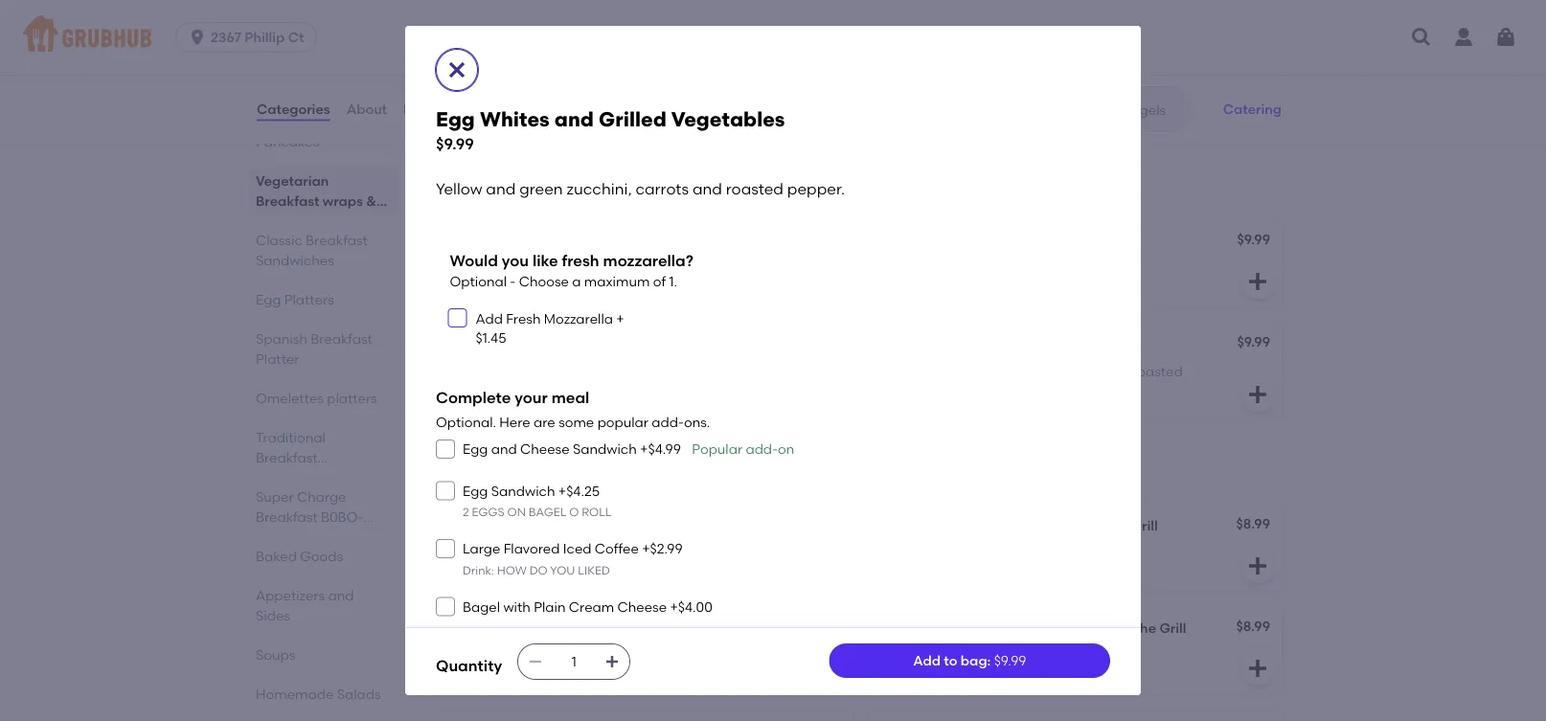 Task type: locate. For each thing, give the bounding box(es) containing it.
+ right coffee
[[642, 541, 650, 557]]

beef
[[579, 621, 609, 637]]

egg left platters
[[256, 291, 281, 308]]

+ inside egg sandwich + $4.25 2 eggs on bagel o roll
[[559, 483, 567, 499]]

0 horizontal spatial yellow and green zucchini, carrots and roasted pepper.
[[436, 179, 845, 198]]

add left to
[[914, 653, 941, 669]]

vegetarian
[[256, 173, 329, 189], [436, 176, 548, 200]]

wraps for vegetarian breakfast wraps & sandwiches
[[657, 176, 719, 200]]

-
[[510, 273, 516, 289]]

add- up $4.99
[[652, 414, 684, 431]]

1 horizontal spatial add
[[914, 653, 941, 669]]

phillip
[[245, 29, 285, 46]]

egg inside tab
[[256, 291, 281, 308]]

$8.99 for 2 eggs and turkey bacon sandwich on the grill
[[1237, 619, 1271, 635]]

eggs inside "2 eggs and hard salami sandwich on the grill" button
[[462, 518, 494, 534]]

$9.99 button
[[869, 221, 1283, 307]]

0 horizontal spatial zucchini,
[[567, 179, 632, 198]]

breakfast for spanish breakfast platter
[[311, 331, 373, 347]]

1 vertical spatial sandwiches
[[619, 460, 741, 485]]

classic  breakfast sandwiches tab
[[256, 230, 390, 270]]

the for 2 eggs and corned beef sandwich on the grill
[[700, 621, 722, 637]]

are
[[534, 414, 556, 431]]

eggs left turkey
[[892, 621, 924, 637]]

0 horizontal spatial pepper.
[[788, 179, 845, 198]]

1 horizontal spatial sandwiches
[[745, 176, 864, 200]]

0 horizontal spatial &
[[366, 193, 377, 209]]

+ down popular
[[640, 441, 648, 458]]

breakfast down traditional
[[256, 450, 318, 466]]

to
[[944, 653, 958, 669]]

classic down vegetarian breakfast wraps & sandwiches tab at the left of the page
[[256, 232, 303, 248]]

& for vegetarian breakfast wraps & sandwiches classic  breakfast sandwiches
[[366, 193, 377, 209]]

&
[[724, 176, 740, 200], [366, 193, 377, 209]]

vegetarian down whites
[[436, 176, 548, 200]]

1 vertical spatial carrots
[[1055, 363, 1101, 380]]

the inside button
[[700, 518, 721, 534]]

egg whites, broccoli, tomatoes and spinach button
[[440, 323, 854, 420]]

wraps up classic  breakfast sandwiches tab
[[323, 193, 363, 209]]

1 horizontal spatial carrots
[[1055, 363, 1101, 380]]

0 vertical spatial with
[[538, 62, 566, 78]]

sandwiches down $4.99
[[619, 460, 741, 485]]

eggs for 2 eggs and hard salami sandwich on the grill
[[462, 518, 494, 534]]

cheese down "are" in the bottom of the page
[[520, 441, 570, 458]]

$9.99 inside egg whites and grilled vegetables $9.99
[[436, 135, 474, 153]]

egg platters tab
[[256, 289, 390, 310]]

on for 2 eggs and turkey bacon sandwich on the grill
[[1116, 621, 1132, 637]]

green
[[520, 179, 563, 198], [954, 363, 991, 380]]

with right toast
[[538, 62, 566, 78]]

1 horizontal spatial &
[[724, 176, 740, 200]]

1 vertical spatial pepper.
[[881, 383, 931, 399]]

eggs for 2 eggs and turkey bacon sandwich on the grill
[[892, 621, 924, 637]]

how
[[497, 564, 527, 578]]

would you like fresh mozzarella? optional - choose a maximum of 1.
[[450, 252, 694, 289]]

1 horizontal spatial pepper.
[[881, 383, 931, 399]]

0 vertical spatial carrots
[[636, 179, 689, 198]]

1 vertical spatial green
[[954, 363, 991, 380]]

with
[[538, 62, 566, 78], [504, 599, 531, 615]]

add to bag: $9.99
[[914, 653, 1027, 669]]

and
[[616, 62, 642, 78], [555, 107, 594, 132], [486, 179, 516, 198], [693, 179, 723, 198], [661, 336, 687, 352], [924, 363, 950, 380], [1104, 363, 1130, 380], [491, 441, 517, 458], [498, 518, 524, 534], [927, 518, 953, 534], [328, 588, 354, 604], [498, 621, 524, 637], [927, 621, 953, 637]]

wraps down vegetables
[[657, 176, 719, 200]]

vegetarian inside vegetarian breakfast wraps & sandwiches classic  breakfast sandwiches
[[256, 173, 329, 189]]

grill for 2 eggs and corned beef sandwich on the grill
[[725, 621, 752, 637]]

breakfast inside traditional breakfast sandwiches. bec- sec-tec-blt
[[256, 450, 318, 466]]

tomatoes
[[593, 336, 658, 352]]

eggs down bagel
[[462, 621, 494, 637]]

0 vertical spatial sandwiches
[[256, 252, 334, 268]]

breakfast inside spanish breakfast platter
[[311, 331, 373, 347]]

yellow inside yellow and green zucchini, carrots and roasted pepper.
[[881, 363, 921, 380]]

1 horizontal spatial sandwiches
[[619, 460, 741, 485]]

grill for 2 eggs and hard salami sandwich on the grill
[[725, 518, 752, 534]]

cheese up 2 eggs and corned beef sandwich on the grill
[[618, 599, 667, 615]]

2
[[570, 62, 577, 78], [463, 506, 469, 520], [451, 518, 459, 534], [881, 518, 889, 534], [451, 621, 459, 637], [881, 621, 889, 637]]

0 horizontal spatial vegetarian
[[256, 173, 329, 189]]

eggs up grilled
[[581, 62, 613, 78]]

& up classic  breakfast sandwiches tab
[[366, 193, 377, 209]]

add- right popular on the bottom left of page
[[746, 441, 778, 458]]

ons.
[[684, 414, 711, 431]]

platters
[[284, 291, 334, 308]]

about
[[347, 101, 387, 117]]

0 vertical spatial sandwiches
[[745, 176, 864, 200]]

breakfast down egg platters tab
[[311, 331, 373, 347]]

traditional breakfast sandwiches. bec- sec-tec-blt tab
[[256, 427, 390, 506]]

roll
[[582, 506, 612, 520]]

egg inside button
[[451, 336, 477, 352]]

corned
[[527, 621, 576, 637]]

2 for 2 eggs and pastrami sandwich on the grill
[[881, 518, 889, 534]]

$9.99
[[436, 135, 474, 153], [1238, 232, 1271, 248], [1238, 334, 1271, 350], [995, 653, 1027, 669]]

1 horizontal spatial green
[[954, 363, 991, 380]]

0 horizontal spatial sandwiches
[[256, 252, 334, 268]]

0 vertical spatial add
[[476, 311, 503, 327]]

1 vertical spatial with
[[504, 599, 531, 615]]

sandwiches inside vegetarian breakfast wraps & sandwiches classic  breakfast sandwiches
[[256, 213, 334, 229]]

yellow and green zucchini, carrots and roasted pepper.
[[436, 179, 845, 198], [881, 363, 1183, 399]]

1 vertical spatial cheese
[[618, 599, 667, 615]]

svg image
[[1495, 26, 1518, 49], [446, 58, 469, 81], [1247, 99, 1270, 122], [1247, 270, 1270, 293], [1247, 383, 1270, 406], [440, 444, 451, 455], [1247, 555, 1270, 578], [440, 602, 451, 613], [528, 655, 544, 670], [605, 655, 620, 670]]

like
[[533, 252, 559, 270]]

0 vertical spatial yellow
[[436, 179, 483, 198]]

add inside add fresh mozzarella + $1.45
[[476, 311, 503, 327]]

svg image inside main navigation navigation
[[1495, 26, 1518, 49]]

with left plain
[[504, 599, 531, 615]]

2 inside button
[[451, 518, 459, 534]]

1 horizontal spatial classic
[[436, 460, 510, 485]]

1 horizontal spatial cheese
[[618, 599, 667, 615]]

vegetarian for vegetarian breakfast wraps & sandwiches classic  breakfast sandwiches
[[256, 173, 329, 189]]

eggs up "large"
[[462, 518, 494, 534]]

breakfast down egg whites and grilled vegetables $9.99
[[553, 176, 652, 200]]

0 vertical spatial roasted
[[726, 179, 784, 198]]

salads
[[337, 686, 381, 703]]

sandwich
[[573, 441, 637, 458], [491, 483, 555, 499], [612, 518, 677, 534], [1019, 518, 1084, 534], [612, 621, 677, 637], [1048, 621, 1113, 637]]

1 vertical spatial classic
[[436, 460, 510, 485]]

the for 2 eggs and turkey bacon sandwich on the grill
[[1135, 621, 1157, 637]]

the for 2 eggs and hard salami sandwich on the grill
[[700, 518, 721, 534]]

1 vertical spatial yellow and green zucchini, carrots and roasted pepper.
[[881, 363, 1183, 399]]

large flavored iced coffee + $2.99 drink: how do you liked
[[463, 541, 683, 578]]

sandwich up the on
[[491, 483, 555, 499]]

salami
[[563, 518, 609, 534]]

egg down optional.
[[463, 441, 488, 458]]

0 vertical spatial add-
[[652, 414, 684, 431]]

0 vertical spatial cheese
[[520, 441, 570, 458]]

0 horizontal spatial add
[[476, 311, 503, 327]]

zucchini, inside yellow and green zucchini, carrots and roasted pepper.
[[995, 363, 1051, 380]]

+ inside add fresh mozzarella + $1.45
[[617, 311, 625, 327]]

egg left the whites, on the left top of page
[[451, 336, 477, 352]]

spinach
[[690, 336, 744, 352]]

svg image
[[1411, 26, 1434, 49], [188, 28, 207, 47], [452, 312, 463, 324], [440, 485, 451, 497], [818, 658, 841, 681], [1247, 658, 1270, 681]]

0 vertical spatial yellow and green zucchini, carrots and roasted pepper.
[[436, 179, 845, 198]]

1 vertical spatial sandwiches
[[256, 213, 334, 229]]

1 vertical spatial yellow
[[881, 363, 921, 380]]

0 vertical spatial classic
[[256, 232, 303, 248]]

coffee
[[595, 541, 639, 557]]

zucchini,
[[567, 179, 632, 198], [995, 363, 1051, 380]]

+ up bagel
[[559, 483, 567, 499]]

omelettes platters tab
[[256, 388, 390, 408]]

1 horizontal spatial yellow
[[881, 363, 921, 380]]

0 horizontal spatial roasted
[[726, 179, 784, 198]]

0 horizontal spatial wraps
[[323, 193, 363, 209]]

0 horizontal spatial green
[[520, 179, 563, 198]]

0 horizontal spatial sandwiches
[[256, 213, 334, 229]]

here
[[500, 414, 531, 431]]

homemade salads
[[256, 686, 381, 703]]

eggs left pastrami
[[892, 518, 924, 534]]

1 vertical spatial add-
[[746, 441, 778, 458]]

sandwich right bacon
[[1048, 621, 1113, 637]]

egg for and
[[463, 441, 488, 458]]

2 for 2 eggs and turkey bacon sandwich on the grill
[[881, 621, 889, 637]]

french
[[451, 62, 497, 78]]

sandwiches for vegetarian breakfast wraps & sandwiches
[[745, 176, 864, 200]]

breakfast down vegetarian breakfast wraps & sandwiches tab at the left of the page
[[306, 232, 368, 248]]

& down vegetables
[[724, 176, 740, 200]]

& inside vegetarian breakfast wraps & sandwiches classic  breakfast sandwiches
[[366, 193, 377, 209]]

add fresh mozzarella + $1.45
[[476, 311, 625, 347]]

add up the $1.45
[[476, 311, 503, 327]]

with inside button
[[538, 62, 566, 78]]

2 eggs and hard salami sandwich on the grill button
[[440, 505, 854, 591]]

add
[[476, 311, 503, 327], [914, 653, 941, 669]]

1 vertical spatial roasted
[[1133, 363, 1183, 380]]

wraps inside vegetarian breakfast wraps & sandwiches classic  breakfast sandwiches
[[323, 193, 363, 209]]

tab
[[256, 487, 390, 527]]

1 horizontal spatial vegetarian
[[436, 176, 548, 200]]

+ inside large flavored iced coffee + $2.99 drink: how do you liked
[[642, 541, 650, 557]]

1 horizontal spatial wraps
[[657, 176, 719, 200]]

pastrami
[[956, 518, 1016, 534]]

1 horizontal spatial yellow and green zucchini, carrots and roasted pepper.
[[881, 363, 1183, 399]]

+ up tomatoes
[[617, 311, 625, 327]]

$1.45
[[476, 330, 507, 347]]

iced
[[563, 541, 592, 557]]

1 horizontal spatial zucchini,
[[995, 363, 1051, 380]]

0 horizontal spatial yellow
[[436, 179, 483, 198]]

egg down french
[[436, 107, 475, 132]]

$8.99 for 2 eggs and pastrami sandwich on the grill
[[1237, 516, 1271, 532]]

bagel with plain cream cheese + $4.00
[[463, 599, 713, 615]]

0 horizontal spatial classic
[[256, 232, 303, 248]]

egg up eggs
[[463, 483, 488, 499]]

optional.
[[436, 414, 496, 431]]

categories
[[257, 101, 330, 117]]

0 horizontal spatial with
[[504, 599, 531, 615]]

plain
[[534, 599, 566, 615]]

appetizers and sides tab
[[256, 586, 390, 626]]

$4.25
[[567, 483, 600, 499]]

egg
[[436, 107, 475, 132], [256, 291, 281, 308], [451, 336, 477, 352], [463, 441, 488, 458], [463, 483, 488, 499]]

0 horizontal spatial add-
[[652, 414, 684, 431]]

complete your meal optional. here are some popular add-ons.
[[436, 389, 711, 431]]

grill
[[725, 518, 752, 534], [1131, 518, 1158, 534], [725, 621, 752, 637], [1160, 621, 1187, 637]]

breakfast down pancakes
[[256, 193, 320, 209]]

vegetarian for vegetarian breakfast wraps & sandwiches
[[436, 176, 548, 200]]

add-
[[652, 414, 684, 431], [746, 441, 778, 458]]

categories button
[[256, 75, 331, 144]]

vegetarian down pancakes
[[256, 173, 329, 189]]

breakfast down egg and cheese sandwich + $4.99
[[515, 460, 614, 485]]

on inside button
[[680, 518, 697, 534]]

1 vertical spatial add
[[914, 653, 941, 669]]

you
[[502, 252, 529, 270]]

breakfast for traditional breakfast sandwiches. bec- sec-tec-blt
[[256, 450, 318, 466]]

classic up eggs
[[436, 460, 510, 485]]

grill inside button
[[725, 518, 752, 534]]

large
[[463, 541, 501, 557]]

1 vertical spatial zucchini,
[[995, 363, 1051, 380]]

wraps
[[657, 176, 719, 200], [323, 193, 363, 209]]

egg inside egg whites and grilled vegetables $9.99
[[436, 107, 475, 132]]

wraps for vegetarian breakfast wraps & sandwiches classic  breakfast sandwiches
[[323, 193, 363, 209]]

egg inside egg sandwich + $4.25 2 eggs on bagel o roll
[[463, 483, 488, 499]]

sandwiches up egg platters
[[256, 252, 334, 268]]

pepper.
[[788, 179, 845, 198], [881, 383, 931, 399]]

breakfast for classic  breakfast sandwiches
[[515, 460, 614, 485]]

1 horizontal spatial with
[[538, 62, 566, 78]]

cheese
[[520, 441, 570, 458], [618, 599, 667, 615]]

0 horizontal spatial carrots
[[636, 179, 689, 198]]

choose
[[519, 273, 569, 289]]

about button
[[346, 75, 388, 144]]

the
[[700, 518, 721, 534], [1107, 518, 1128, 534], [700, 621, 722, 637], [1135, 621, 1157, 637]]

broccoli,
[[532, 336, 590, 352]]

sandwich up $2.99
[[612, 518, 677, 534]]

egg and cheese sandwich + $4.99
[[463, 441, 681, 458]]

1 horizontal spatial roasted
[[1133, 363, 1183, 380]]



Task type: describe. For each thing, give the bounding box(es) containing it.
turkey
[[956, 621, 999, 637]]

maximum
[[584, 273, 650, 289]]

eggs
[[472, 506, 505, 520]]

platters
[[327, 390, 377, 406]]

of
[[653, 273, 666, 289]]

Input item quantity number field
[[553, 645, 595, 680]]

meal
[[552, 389, 590, 407]]

o
[[570, 506, 579, 520]]

sandwiches for vegetarian breakfast wraps & sandwiches classic  breakfast sandwiches
[[256, 213, 334, 229]]

would
[[450, 252, 498, 270]]

on
[[508, 506, 526, 520]]

homemade salads tab
[[256, 684, 390, 704]]

blt
[[320, 490, 343, 506]]

egg for whites
[[436, 107, 475, 132]]

optional
[[450, 273, 507, 289]]

classic  breakfast sandwiches
[[436, 460, 741, 485]]

bec-
[[341, 470, 374, 486]]

1 horizontal spatial add-
[[746, 441, 778, 458]]

ct
[[288, 29, 304, 46]]

and inside appetizers and sides
[[328, 588, 354, 604]]

sandwich inside egg sandwich + $4.25 2 eggs on bagel o roll
[[491, 483, 555, 499]]

on for 2 eggs and corned beef sandwich on the grill
[[681, 621, 697, 637]]

on for 2 eggs and hard salami sandwich on the grill
[[680, 518, 697, 534]]

2367 phillip ct button
[[176, 22, 324, 53]]

traditional
[[256, 429, 326, 446]]

catering button
[[1215, 88, 1291, 130]]

omelettes
[[256, 390, 324, 406]]

pepper. inside yellow and green zucchini, carrots and roasted pepper.
[[881, 383, 931, 399]]

vegetables
[[672, 107, 785, 132]]

0 vertical spatial pepper.
[[788, 179, 845, 198]]

breakfast for vegetarian breakfast wraps & sandwiches classic  breakfast sandwiches
[[256, 193, 320, 209]]

egg for sandwich
[[463, 483, 488, 499]]

liked
[[578, 564, 610, 578]]

baked
[[256, 548, 297, 565]]

a
[[572, 273, 581, 289]]

spanish breakfast platter
[[256, 331, 373, 367]]

egg for whites,
[[451, 336, 477, 352]]

grilled
[[599, 107, 667, 132]]

whites,
[[480, 336, 529, 352]]

$12.99 button
[[869, 49, 1283, 135]]

spanish
[[256, 331, 308, 347]]

bagel
[[463, 599, 500, 615]]

sandwich right the beef
[[612, 621, 677, 637]]

cream
[[569, 599, 615, 615]]

classic inside vegetarian breakfast wraps & sandwiches classic  breakfast sandwiches
[[256, 232, 303, 248]]

french toast with 2 eggs and meat button
[[440, 49, 854, 135]]

2 eggs and turkey bacon sandwich on the grill
[[881, 621, 1187, 637]]

platter
[[256, 351, 299, 367]]

add- inside complete your meal optional. here are some popular add-ons.
[[652, 414, 684, 431]]

flavored
[[504, 541, 560, 557]]

& for vegetarian breakfast wraps & sandwiches
[[724, 176, 740, 200]]

fresh
[[506, 311, 541, 327]]

catering
[[1224, 101, 1282, 117]]

sandwich right pastrami
[[1019, 518, 1084, 534]]

eggs for 2 eggs and pastrami sandwich on the grill
[[892, 518, 924, 534]]

drink:
[[463, 564, 494, 578]]

mozzarella
[[544, 311, 613, 327]]

egg for platters
[[256, 291, 281, 308]]

baked goods
[[256, 548, 343, 565]]

hard
[[527, 518, 560, 534]]

2367
[[211, 29, 241, 46]]

baked goods tab
[[256, 546, 390, 566]]

reviews
[[404, 101, 457, 117]]

whites
[[480, 107, 550, 132]]

0 vertical spatial zucchini,
[[567, 179, 632, 198]]

vegetarian breakfast wraps & sandwiches tab
[[256, 171, 390, 229]]

$8.99 for 2 eggs and corned beef sandwich on the grill
[[807, 619, 842, 635]]

eggs for 2 eggs and corned beef sandwich on the grill
[[462, 621, 494, 637]]

1.
[[669, 273, 678, 289]]

add for add fresh mozzarella + $1.45
[[476, 311, 503, 327]]

reviews button
[[403, 75, 458, 144]]

grill for 2 eggs and turkey bacon sandwich on the grill
[[1160, 621, 1187, 637]]

toast
[[500, 62, 535, 78]]

$9.99 inside button
[[1238, 232, 1271, 248]]

2 inside button
[[570, 62, 577, 78]]

+ down $2.99
[[670, 599, 678, 615]]

vegetarian breakfast wraps & sandwiches
[[436, 176, 864, 200]]

2 for 2 eggs and hard salami sandwich on the grill
[[451, 518, 459, 534]]

$2.99
[[650, 541, 683, 557]]

bacon
[[1002, 621, 1044, 637]]

egg whites, broccoli, tomatoes and spinach
[[451, 336, 744, 352]]

2 for 2 eggs and corned beef sandwich on the grill
[[451, 621, 459, 637]]

your
[[515, 389, 548, 407]]

$4.99
[[648, 441, 681, 458]]

soups
[[256, 647, 296, 663]]

main navigation navigation
[[0, 0, 1547, 75]]

you
[[550, 564, 576, 578]]

0 vertical spatial green
[[520, 179, 563, 198]]

egg whites and grilled vegetables $9.99
[[436, 107, 785, 153]]

traditional breakfast sandwiches. bec- sec-tec-blt
[[256, 429, 374, 506]]

fresh
[[562, 252, 600, 270]]

sec-
[[256, 490, 287, 506]]

appetizers
[[256, 588, 325, 604]]

tec-
[[287, 490, 320, 506]]

sandwich up classic  breakfast sandwiches
[[573, 441, 637, 458]]

sandwiches inside vegetarian breakfast wraps & sandwiches classic  breakfast sandwiches
[[256, 252, 334, 268]]

breakfast for vegetarian breakfast wraps & sandwiches
[[553, 176, 652, 200]]

vegetarian breakfast wraps & sandwiches classic  breakfast sandwiches
[[256, 173, 377, 268]]

soups tab
[[256, 645, 390, 665]]

add for add to bag: $9.99
[[914, 653, 941, 669]]

2 eggs and hard salami sandwich on the grill
[[451, 518, 752, 534]]

carrots inside yellow and green zucchini, carrots and roasted pepper.
[[1055, 363, 1101, 380]]

Search B&G Bagels search field
[[1039, 101, 1185, 119]]

bag:
[[961, 653, 991, 669]]

spanish breakfast platter tab
[[256, 329, 390, 369]]

svg image inside the '2367 phillip ct' button
[[188, 28, 207, 47]]

appetizers and sides
[[256, 588, 354, 624]]

eggs inside french toast with 2 eggs and meat button
[[581, 62, 613, 78]]

0 horizontal spatial cheese
[[520, 441, 570, 458]]

bagel
[[529, 506, 567, 520]]

popular
[[598, 414, 649, 431]]

$4.00
[[678, 599, 713, 615]]

green inside yellow and green zucchini, carrots and roasted pepper.
[[954, 363, 991, 380]]

2367 phillip ct
[[211, 29, 304, 46]]

popular
[[692, 441, 743, 458]]

mozzarella?
[[603, 252, 694, 270]]

sandwiches.
[[256, 470, 338, 486]]

pancakes tab
[[256, 131, 390, 151]]

2 inside egg sandwich + $4.25 2 eggs on bagel o roll
[[463, 506, 469, 520]]

egg platters
[[256, 291, 334, 308]]

some
[[559, 414, 595, 431]]

and inside egg whites and grilled vegetables $9.99
[[555, 107, 594, 132]]

and inside button
[[498, 518, 524, 534]]

pancakes
[[256, 133, 319, 150]]

egg sandwich + $4.25 2 eggs on bagel o roll
[[463, 483, 612, 520]]

sandwich inside "2 eggs and hard salami sandwich on the grill" button
[[612, 518, 677, 534]]



Task type: vqa. For each thing, say whether or not it's contained in the screenshot.
choice
no



